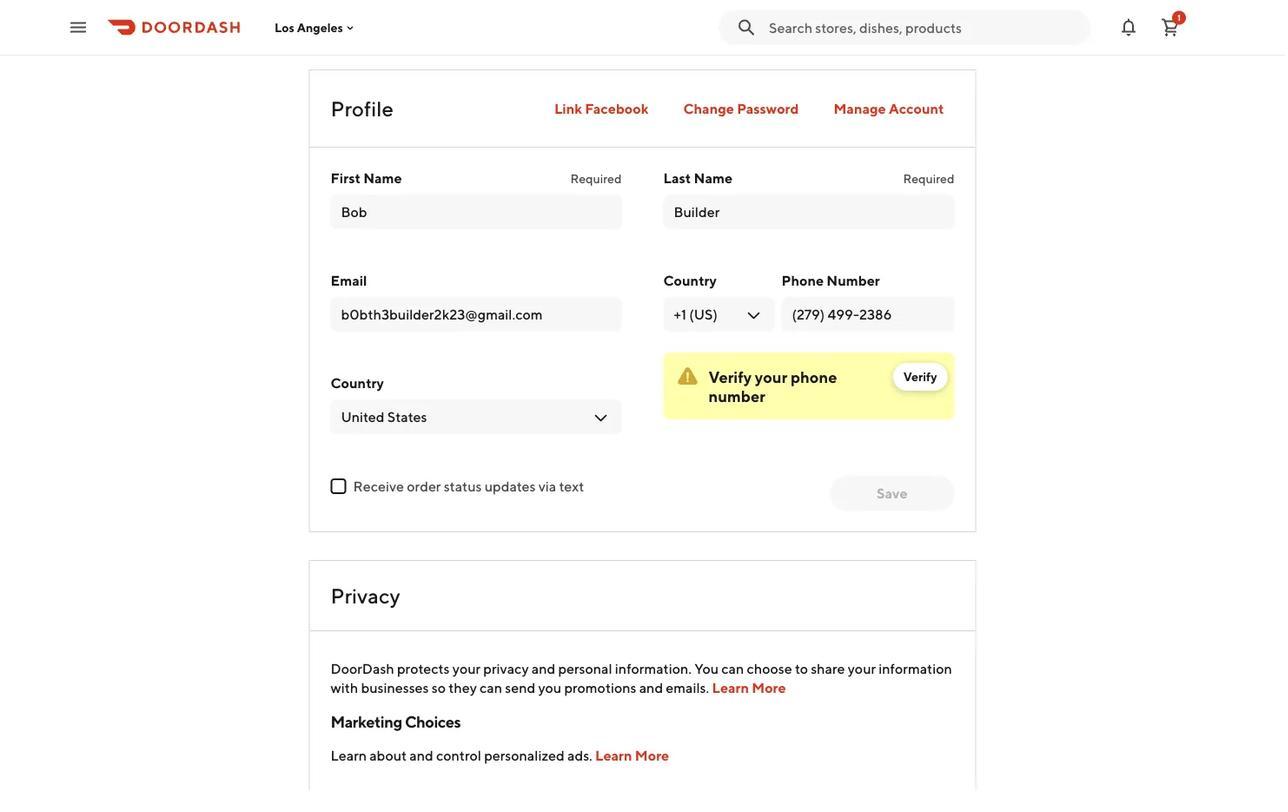 Task type: vqa. For each thing, say whether or not it's contained in the screenshot.
The And to the middle
yes



Task type: describe. For each thing, give the bounding box(es) containing it.
0 vertical spatial more
[[752, 680, 786, 696]]

change password
[[683, 100, 799, 117]]

first
[[331, 170, 361, 186]]

learn about and control personalized ads. learn more
[[331, 748, 669, 764]]

required for last name
[[903, 172, 955, 186]]

profile
[[331, 96, 394, 121]]

change password link
[[673, 91, 809, 126]]

choices
[[405, 713, 461, 731]]

information
[[879, 661, 952, 677]]

0 vertical spatial can
[[721, 661, 744, 677]]

link facebook button
[[544, 91, 659, 126]]

they
[[449, 680, 477, 696]]

receive order status updates via text
[[353, 478, 584, 495]]

verify your phone number status
[[663, 353, 955, 420]]

Phone Number telephone field
[[792, 305, 944, 324]]

1 button
[[1153, 10, 1188, 45]]

password
[[737, 100, 799, 117]]

order
[[407, 478, 441, 495]]

2 vertical spatial and
[[410, 748, 433, 764]]

learn for learn about and control personalized ads. learn more
[[331, 748, 367, 764]]

change
[[683, 100, 734, 117]]

manage
[[834, 100, 886, 117]]

last name
[[663, 170, 733, 186]]

angeles
[[297, 20, 343, 35]]

required for first name
[[570, 172, 622, 186]]

via
[[538, 478, 556, 495]]

number
[[709, 387, 765, 405]]

personalized
[[484, 748, 565, 764]]

2 horizontal spatial your
[[848, 661, 876, 677]]

link facebook
[[554, 100, 649, 117]]

marketing choices
[[331, 713, 461, 731]]

personal
[[558, 661, 612, 677]]

notification bell image
[[1118, 17, 1139, 38]]

privacy
[[331, 584, 400, 608]]

verify your phone number
[[709, 368, 837, 405]]

receive
[[353, 478, 404, 495]]

los angeles
[[275, 20, 343, 35]]

1 horizontal spatial and
[[532, 661, 555, 677]]

marketing
[[331, 713, 402, 731]]

doordash
[[331, 661, 394, 677]]

protects
[[397, 661, 450, 677]]

status
[[444, 478, 482, 495]]

los
[[275, 20, 294, 35]]

information.
[[615, 661, 692, 677]]

0 vertical spatial country
[[663, 272, 717, 289]]

businesses
[[361, 680, 429, 696]]

save
[[877, 485, 908, 502]]

you
[[694, 661, 719, 677]]

verify button
[[893, 363, 948, 391]]

privacy
[[483, 661, 529, 677]]

verify for verify
[[904, 370, 937, 384]]

to
[[795, 661, 808, 677]]

your inside the verify your phone number
[[755, 368, 788, 386]]

save button
[[830, 476, 955, 511]]

1 vertical spatial and
[[639, 680, 663, 696]]

text
[[559, 478, 584, 495]]



Task type: locate. For each thing, give the bounding box(es) containing it.
learn down marketing on the left bottom of page
[[331, 748, 367, 764]]

with
[[331, 680, 358, 696]]

0 horizontal spatial verify
[[709, 368, 752, 386]]

1
[[1177, 13, 1181, 23]]

control
[[436, 748, 481, 764]]

1 items, open order cart image
[[1160, 17, 1181, 38]]

1 horizontal spatial country
[[663, 272, 717, 289]]

link
[[554, 100, 582, 117]]

Last Name text field
[[674, 202, 944, 222]]

promotions
[[564, 680, 637, 696]]

country
[[663, 272, 717, 289], [331, 375, 384, 391]]

learn right ads. on the left of the page
[[595, 748, 632, 764]]

your up number
[[755, 368, 788, 386]]

Email email field
[[341, 305, 611, 324]]

required down account
[[903, 172, 955, 186]]

and
[[532, 661, 555, 677], [639, 680, 663, 696], [410, 748, 433, 764]]

manage account link
[[823, 91, 955, 126]]

learn down the you
[[712, 680, 749, 696]]

name for last name
[[694, 170, 733, 186]]

1 horizontal spatial your
[[755, 368, 788, 386]]

1 required from the left
[[570, 172, 622, 186]]

1 horizontal spatial name
[[694, 170, 733, 186]]

1 vertical spatial can
[[480, 680, 502, 696]]

can down 'privacy'
[[480, 680, 502, 696]]

more down choose
[[752, 680, 786, 696]]

your
[[755, 368, 788, 386], [452, 661, 481, 677], [848, 661, 876, 677]]

you
[[538, 680, 562, 696]]

verify
[[709, 368, 752, 386], [904, 370, 937, 384]]

first name
[[331, 170, 402, 186]]

email
[[331, 272, 367, 289]]

ads.
[[567, 748, 592, 764]]

required down link facebook
[[570, 172, 622, 186]]

phone
[[782, 272, 824, 289]]

0 horizontal spatial learn
[[331, 748, 367, 764]]

0 vertical spatial and
[[532, 661, 555, 677]]

learn more link
[[712, 680, 786, 696], [595, 748, 669, 764]]

0 horizontal spatial and
[[410, 748, 433, 764]]

more right ads. on the left of the page
[[635, 748, 669, 764]]

last
[[663, 170, 691, 186]]

2 name from the left
[[694, 170, 733, 186]]

0 horizontal spatial country
[[331, 375, 384, 391]]

0 horizontal spatial name
[[363, 170, 402, 186]]

Receive order status updates via text checkbox
[[331, 479, 346, 494]]

0 horizontal spatial can
[[480, 680, 502, 696]]

learn more link for learn about and control personalized ads.
[[595, 748, 669, 764]]

verify down the phone number phone field
[[904, 370, 937, 384]]

0 horizontal spatial your
[[452, 661, 481, 677]]

and right about
[[410, 748, 433, 764]]

Store search: begin typing to search for stores available on DoorDash text field
[[769, 18, 1080, 37]]

your up they
[[452, 661, 481, 677]]

can up learn more on the right
[[721, 661, 744, 677]]

1 horizontal spatial learn
[[595, 748, 632, 764]]

manage account
[[834, 100, 944, 117]]

0 vertical spatial learn more link
[[712, 680, 786, 696]]

1 vertical spatial country
[[331, 375, 384, 391]]

number
[[827, 272, 880, 289]]

0 horizontal spatial learn more link
[[595, 748, 669, 764]]

learn more link right ads. on the left of the page
[[595, 748, 669, 764]]

share
[[811, 661, 845, 677]]

your right share
[[848, 661, 876, 677]]

verify for verify your phone number
[[709, 368, 752, 386]]

so
[[432, 680, 446, 696]]

and down "information."
[[639, 680, 663, 696]]

account
[[889, 100, 944, 117]]

learn
[[712, 680, 749, 696], [331, 748, 367, 764], [595, 748, 632, 764]]

1 horizontal spatial learn more link
[[712, 680, 786, 696]]

learn for learn more
[[712, 680, 749, 696]]

phone
[[791, 368, 837, 386]]

1 horizontal spatial more
[[752, 680, 786, 696]]

name
[[363, 170, 402, 186], [694, 170, 733, 186]]

and up "you"
[[532, 661, 555, 677]]

required
[[570, 172, 622, 186], [903, 172, 955, 186]]

about
[[369, 748, 407, 764]]

more
[[752, 680, 786, 696], [635, 748, 669, 764]]

can
[[721, 661, 744, 677], [480, 680, 502, 696]]

2 horizontal spatial and
[[639, 680, 663, 696]]

name right last
[[694, 170, 733, 186]]

learn more link down choose
[[712, 680, 786, 696]]

doordash protects your privacy and personal information. you can choose to share your information with businesses so they can send you promotions and emails.
[[331, 661, 952, 696]]

1 name from the left
[[363, 170, 402, 186]]

verify inside the verify your phone number
[[709, 368, 752, 386]]

learn more link for doordash protects your privacy and personal information. you can choose to share your information with businesses so they can send you promotions and emails.
[[712, 680, 786, 696]]

0 horizontal spatial required
[[570, 172, 622, 186]]

facebook
[[585, 100, 649, 117]]

los angeles button
[[275, 20, 357, 35]]

1 vertical spatial learn more link
[[595, 748, 669, 764]]

open menu image
[[68, 17, 89, 38]]

1 horizontal spatial required
[[903, 172, 955, 186]]

1 vertical spatial more
[[635, 748, 669, 764]]

learn more
[[712, 680, 786, 696]]

0 horizontal spatial more
[[635, 748, 669, 764]]

choose
[[747, 661, 792, 677]]

send
[[505, 680, 535, 696]]

verify inside verify button
[[904, 370, 937, 384]]

name right first
[[363, 170, 402, 186]]

updates
[[485, 478, 536, 495]]

2 horizontal spatial learn
[[712, 680, 749, 696]]

name for first name
[[363, 170, 402, 186]]

phone number
[[782, 272, 880, 289]]

emails.
[[666, 680, 709, 696]]

1 horizontal spatial verify
[[904, 370, 937, 384]]

verify up number
[[709, 368, 752, 386]]

First Name text field
[[341, 202, 611, 222]]

2 required from the left
[[903, 172, 955, 186]]

1 horizontal spatial can
[[721, 661, 744, 677]]



